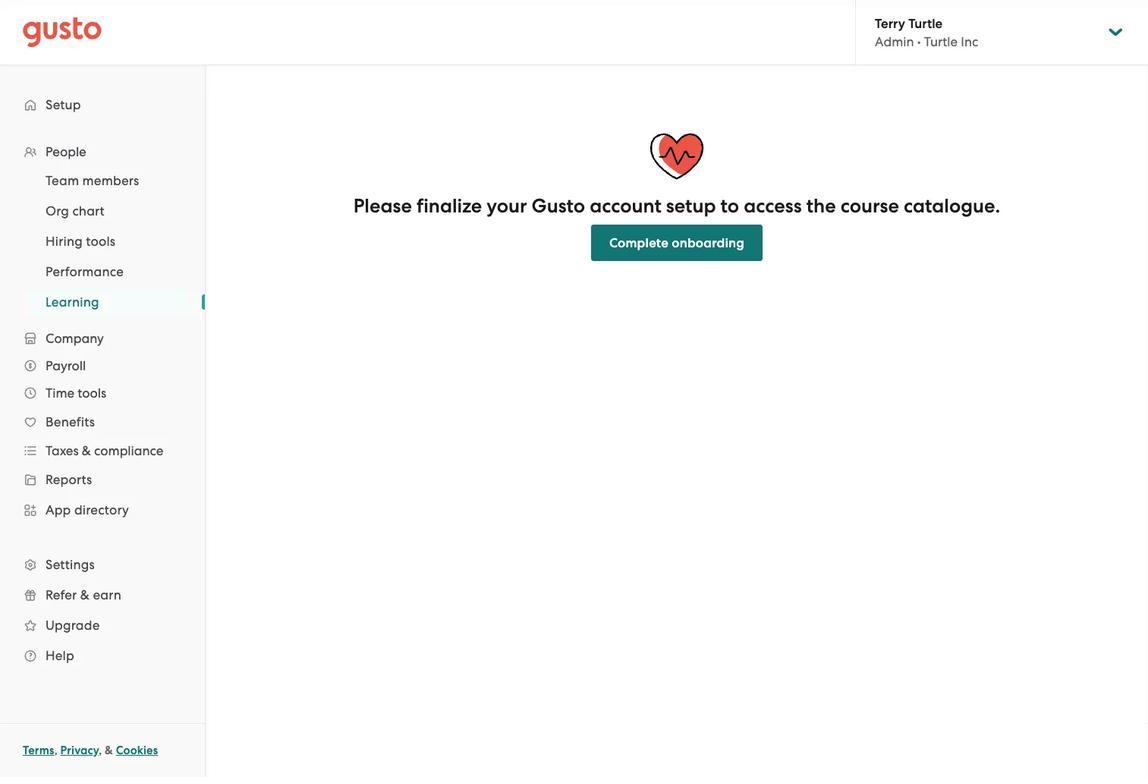 Task type: vqa. For each thing, say whether or not it's contained in the screenshot.
"will"
no



Task type: describe. For each thing, give the bounding box(es) containing it.
learning link
[[27, 289, 190, 316]]

payroll
[[46, 358, 86, 374]]

setup link
[[15, 91, 190, 118]]

2 vertical spatial &
[[105, 744, 113, 758]]

taxes & compliance
[[46, 443, 164, 459]]

taxes & compliance button
[[15, 437, 190, 465]]

gusto navigation element
[[0, 65, 205, 696]]

benefits link
[[15, 409, 190, 436]]

settings
[[46, 557, 95, 573]]

admin
[[875, 34, 915, 49]]

complete onboarding
[[610, 235, 745, 251]]

home image
[[23, 17, 102, 47]]

terms , privacy , & cookies
[[23, 744, 158, 758]]

setup
[[46, 97, 81, 112]]

earn
[[93, 588, 121, 603]]

learning
[[46, 295, 99, 310]]

hiring tools link
[[27, 228, 190, 255]]

org chart link
[[27, 197, 190, 225]]

team members link
[[27, 167, 190, 194]]

team members
[[46, 173, 139, 188]]

the
[[807, 195, 836, 218]]

finalize
[[417, 195, 482, 218]]

cookies
[[116, 744, 158, 758]]

org
[[46, 203, 69, 219]]

people
[[46, 144, 86, 159]]

access
[[744, 195, 802, 218]]

people button
[[15, 138, 190, 166]]

time
[[46, 386, 74, 401]]

account
[[590, 195, 662, 218]]

terms link
[[23, 744, 54, 758]]

please
[[354, 195, 412, 218]]

app directory
[[46, 503, 129, 518]]

complete onboarding link
[[591, 225, 763, 261]]

upgrade link
[[15, 612, 190, 639]]

directory
[[74, 503, 129, 518]]

•
[[918, 34, 922, 49]]

app
[[46, 503, 71, 518]]

performance link
[[27, 258, 190, 286]]

complete
[[610, 235, 669, 251]]

terms
[[23, 744, 54, 758]]

gusto
[[532, 195, 585, 218]]

setup
[[667, 195, 716, 218]]

refer
[[46, 588, 77, 603]]

team
[[46, 173, 79, 188]]

to
[[721, 195, 740, 218]]

tools for time tools
[[78, 386, 106, 401]]

refer & earn
[[46, 588, 121, 603]]

help
[[46, 648, 74, 664]]

cookies button
[[116, 742, 158, 760]]

please finalize your gusto account setup to access the course catalogue .
[[354, 195, 1001, 218]]



Task type: locate. For each thing, give the bounding box(es) containing it.
, left cookies button
[[99, 744, 102, 758]]

1 vertical spatial tools
[[78, 386, 106, 401]]

reports link
[[15, 466, 190, 494]]

tools down payroll dropdown button
[[78, 386, 106, 401]]

,
[[54, 744, 58, 758], [99, 744, 102, 758]]

app directory link
[[15, 497, 190, 524]]

1 list from the top
[[0, 138, 205, 671]]

1 horizontal spatial ,
[[99, 744, 102, 758]]

company button
[[15, 325, 190, 352]]

turtle right •
[[925, 34, 958, 49]]

performance
[[46, 264, 124, 279]]

hiring
[[46, 234, 83, 249]]

& inside refer & earn link
[[80, 588, 90, 603]]

payroll button
[[15, 352, 190, 380]]

course
[[841, 195, 900, 218]]

members
[[82, 173, 139, 188]]

0 vertical spatial turtle
[[909, 15, 943, 31]]

company
[[46, 331, 104, 346]]

, left privacy
[[54, 744, 58, 758]]

2 , from the left
[[99, 744, 102, 758]]

privacy
[[60, 744, 99, 758]]

0 horizontal spatial ,
[[54, 744, 58, 758]]

0 vertical spatial &
[[82, 443, 91, 459]]

onboarding
[[672, 235, 745, 251]]

2 list from the top
[[0, 166, 205, 317]]

hiring tools
[[46, 234, 116, 249]]

tools down org chart link
[[86, 234, 116, 249]]

compliance
[[94, 443, 164, 459]]

your
[[487, 195, 527, 218]]

time tools button
[[15, 380, 190, 407]]

time tools
[[46, 386, 106, 401]]

1 , from the left
[[54, 744, 58, 758]]

tools
[[86, 234, 116, 249], [78, 386, 106, 401]]

tools for hiring tools
[[86, 234, 116, 249]]

& right taxes
[[82, 443, 91, 459]]

& for compliance
[[82, 443, 91, 459]]

upgrade
[[46, 618, 100, 633]]

inc
[[962, 34, 979, 49]]

1 vertical spatial &
[[80, 588, 90, 603]]

help link
[[15, 642, 190, 670]]

list containing people
[[0, 138, 205, 671]]

reports
[[46, 472, 92, 487]]

& left earn
[[80, 588, 90, 603]]

catalogue
[[904, 195, 996, 218]]

& left cookies button
[[105, 744, 113, 758]]

privacy link
[[60, 744, 99, 758]]

taxes
[[46, 443, 79, 459]]

tools inside dropdown button
[[78, 386, 106, 401]]

refer & earn link
[[15, 582, 190, 609]]

org chart
[[46, 203, 105, 219]]

1 vertical spatial turtle
[[925, 34, 958, 49]]

&
[[82, 443, 91, 459], [80, 588, 90, 603], [105, 744, 113, 758]]

benefits
[[46, 415, 95, 430]]

& inside taxes & compliance dropdown button
[[82, 443, 91, 459]]

settings link
[[15, 551, 190, 579]]

list
[[0, 138, 205, 671], [0, 166, 205, 317]]

chart
[[72, 203, 105, 219]]

0 vertical spatial tools
[[86, 234, 116, 249]]

terry turtle admin • turtle inc
[[875, 15, 979, 49]]

list containing team members
[[0, 166, 205, 317]]

turtle
[[909, 15, 943, 31], [925, 34, 958, 49]]

& for earn
[[80, 588, 90, 603]]

turtle up •
[[909, 15, 943, 31]]

.
[[996, 195, 1001, 218]]

terry
[[875, 15, 906, 31]]



